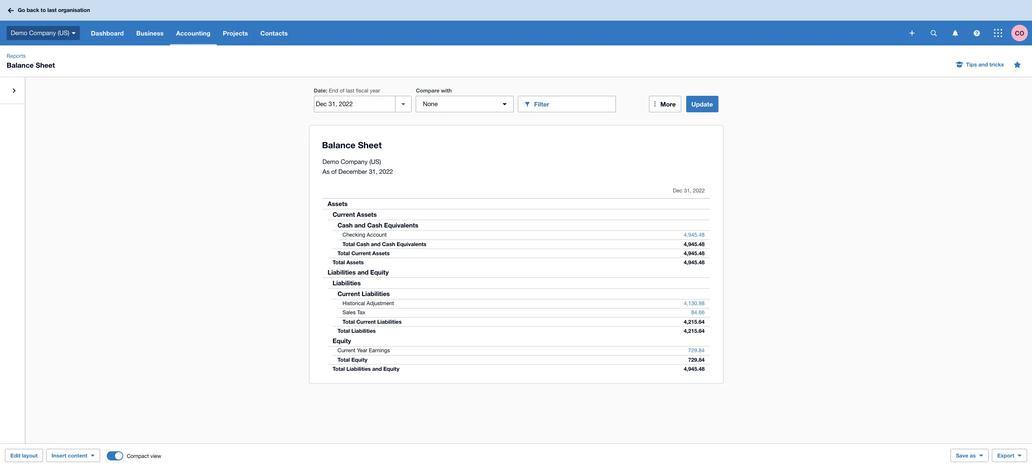 Task type: describe. For each thing, give the bounding box(es) containing it.
equivalents inside current assets cash and cash equivalents
[[384, 222, 418, 229]]

2 horizontal spatial svg image
[[994, 29, 1002, 37]]

adjustment
[[366, 301, 394, 307]]

current for assets
[[332, 211, 355, 218]]

svg image inside go back to last organisation link
[[8, 8, 14, 13]]

current assets cash and cash equivalents
[[332, 211, 418, 229]]

total for total equity
[[337, 357, 350, 364]]

go back to last organisation link
[[5, 3, 95, 18]]

cash up total current assets
[[356, 241, 369, 248]]

dashboard
[[91, 29, 124, 37]]

liabilities down adjustment
[[377, 319, 401, 326]]

edit layout
[[10, 453, 38, 460]]

fiscal
[[356, 88, 368, 94]]

go back to last organisation
[[18, 7, 90, 13]]

none
[[423, 101, 438, 108]]

total for total liabilities
[[337, 328, 350, 335]]

current year earnings
[[337, 348, 390, 354]]

current for liabilities
[[337, 290, 360, 298]]

total for total current liabilities
[[342, 319, 355, 326]]

cash up checking
[[337, 222, 352, 229]]

compact
[[127, 454, 149, 460]]

1 horizontal spatial svg image
[[973, 30, 980, 36]]

date
[[314, 87, 326, 94]]

update
[[691, 101, 713, 108]]

demo company (us)
[[11, 29, 69, 36]]

save as button
[[950, 450, 989, 463]]

account
[[366, 232, 387, 238]]

cash up account
[[367, 222, 382, 229]]

dec 31, 2022
[[673, 188, 705, 194]]

more
[[660, 101, 676, 108]]

list of convenience dates image
[[395, 96, 412, 113]]

with
[[441, 87, 452, 94]]

total for total liabilities and equity
[[332, 366, 345, 373]]

tricks
[[989, 61, 1004, 68]]

co
[[1015, 29, 1024, 37]]

export button
[[992, 450, 1027, 463]]

demo company (us) as of december 31, 2022
[[322, 158, 393, 175]]

balance
[[7, 61, 34, 69]]

filter
[[534, 100, 549, 108]]

1 729.84 from the top
[[688, 348, 705, 354]]

report output element
[[322, 184, 710, 374]]

last inside date : end of last fiscal year
[[346, 88, 354, 94]]

and down earnings
[[372, 366, 382, 373]]

84.66 link
[[686, 309, 710, 317]]

to
[[41, 7, 46, 13]]

31, inside the report output element
[[684, 188, 691, 194]]

equity down year
[[351, 357, 367, 364]]

4,945.48 for total current assets
[[684, 250, 705, 257]]

4,215.64 for total current liabilities
[[684, 319, 705, 326]]

total equity
[[337, 357, 367, 364]]

tax
[[357, 310, 365, 316]]

update button
[[686, 96, 718, 113]]

tips
[[966, 61, 977, 68]]

total assets
[[332, 259, 364, 266]]

of inside demo company (us) as of december 31, 2022
[[331, 168, 337, 175]]

compare
[[416, 87, 439, 94]]

4,945.48 for total assets
[[684, 259, 705, 266]]

projects
[[223, 29, 248, 37]]

tips and tricks button
[[951, 58, 1009, 71]]

total current liabilities
[[342, 319, 401, 326]]

projects button
[[217, 21, 254, 46]]

december
[[338, 168, 367, 175]]

current up total assets
[[351, 250, 371, 257]]

current liabilities
[[337, 290, 390, 298]]

organisation
[[58, 7, 90, 13]]

liabilities down total assets
[[327, 269, 356, 276]]

filter button
[[518, 96, 616, 113]]

date : end of last fiscal year
[[314, 87, 380, 94]]

dashboard link
[[85, 21, 130, 46]]

2022 inside demo company (us) as of december 31, 2022
[[379, 168, 393, 175]]

total liabilities
[[337, 328, 376, 335]]

liabilities up adjustment
[[361, 290, 390, 298]]

and down account
[[371, 241, 380, 248]]

liabilities down liabilities and equity
[[332, 280, 360, 287]]

back
[[27, 7, 39, 13]]

liabilities down total current liabilities
[[351, 328, 376, 335]]

sheet
[[36, 61, 55, 69]]

year
[[370, 88, 380, 94]]

1 4,945.48 from the top
[[684, 232, 705, 238]]

total for total current assets
[[337, 250, 350, 257]]

demo company (us) button
[[0, 21, 85, 46]]

0 horizontal spatial last
[[47, 7, 57, 13]]

historical
[[342, 301, 365, 307]]

tips and tricks
[[966, 61, 1004, 68]]

company for demo company (us)
[[29, 29, 56, 36]]

more button
[[649, 96, 681, 113]]

:
[[326, 87, 327, 94]]

liabilities and equity
[[327, 269, 388, 276]]

business button
[[130, 21, 170, 46]]

dec
[[673, 188, 682, 194]]



Task type: locate. For each thing, give the bounding box(es) containing it.
2022 right december
[[379, 168, 393, 175]]

assets down total cash and cash equivalents
[[372, 250, 389, 257]]

company for demo company (us) as of december 31, 2022
[[341, 158, 368, 165]]

Select end date field
[[314, 96, 395, 112]]

(us) for demo company (us)
[[58, 29, 69, 36]]

svg image
[[930, 30, 937, 36], [952, 30, 958, 36], [910, 31, 915, 36], [71, 32, 76, 34]]

4,130.98 link
[[679, 300, 710, 308]]

banner
[[0, 0, 1032, 46]]

company inside demo company (us) as of december 31, 2022
[[341, 158, 368, 165]]

4,945.48
[[684, 232, 705, 238], [684, 241, 705, 248], [684, 250, 705, 257], [684, 259, 705, 266], [684, 366, 705, 373]]

4,215.64
[[684, 319, 705, 326], [684, 328, 705, 335]]

and up checking account
[[354, 222, 365, 229]]

and inside tips and tricks button
[[978, 61, 988, 68]]

svg image inside demo company (us) "popup button"
[[71, 32, 76, 34]]

2022 inside the report output element
[[693, 188, 705, 194]]

insert content
[[52, 453, 87, 460]]

save as
[[956, 453, 976, 460]]

demo inside "popup button"
[[11, 29, 27, 36]]

assets down as
[[327, 200, 347, 208]]

0 vertical spatial equivalents
[[384, 222, 418, 229]]

liabilities down total equity
[[346, 366, 371, 373]]

checking account
[[342, 232, 387, 238]]

demo
[[11, 29, 27, 36], [322, 158, 339, 165]]

729.84 link
[[683, 347, 710, 355]]

none button
[[416, 96, 514, 113]]

31, right december
[[369, 168, 377, 175]]

4,945.48 link
[[679, 231, 710, 239]]

4 4,945.48 from the top
[[684, 259, 705, 266]]

contacts button
[[254, 21, 294, 46]]

equity down earnings
[[383, 366, 399, 373]]

reports link
[[3, 52, 29, 60]]

and
[[978, 61, 988, 68], [354, 222, 365, 229], [371, 241, 380, 248], [357, 269, 368, 276], [372, 366, 382, 373]]

2022
[[379, 168, 393, 175], [693, 188, 705, 194]]

view
[[150, 454, 161, 460]]

content
[[68, 453, 87, 460]]

assets up liabilities and equity
[[346, 259, 364, 266]]

1 vertical spatial 31,
[[684, 188, 691, 194]]

of right as
[[331, 168, 337, 175]]

as
[[322, 168, 330, 175]]

svg image left co at the top right of page
[[994, 29, 1002, 37]]

1 horizontal spatial demo
[[322, 158, 339, 165]]

4,215.64 for total liabilities
[[684, 328, 705, 335]]

729.84
[[688, 348, 705, 354], [688, 357, 705, 364]]

insert
[[52, 453, 66, 460]]

assets inside current assets cash and cash equivalents
[[356, 211, 376, 218]]

1 vertical spatial equivalents
[[396, 241, 426, 248]]

company up december
[[341, 158, 368, 165]]

of right 'end'
[[340, 88, 344, 94]]

compact view
[[127, 454, 161, 460]]

export
[[997, 453, 1014, 460]]

1 vertical spatial company
[[341, 158, 368, 165]]

edit
[[10, 453, 20, 460]]

total
[[342, 241, 355, 248], [337, 250, 350, 257], [332, 259, 345, 266], [342, 319, 355, 326], [337, 328, 350, 335], [337, 357, 350, 364], [332, 366, 345, 373]]

0 vertical spatial last
[[47, 7, 57, 13]]

earnings
[[369, 348, 390, 354]]

co button
[[1011, 21, 1032, 46]]

729.84 down 729.84 link
[[688, 357, 705, 364]]

go
[[18, 7, 25, 13]]

0 vertical spatial of
[[340, 88, 344, 94]]

1 horizontal spatial of
[[340, 88, 344, 94]]

1 vertical spatial 729.84
[[688, 357, 705, 364]]

and down total assets
[[357, 269, 368, 276]]

(us)
[[58, 29, 69, 36], [369, 158, 381, 165]]

current down tax
[[356, 319, 376, 326]]

layout
[[22, 453, 38, 460]]

Report title field
[[320, 136, 706, 155]]

svg image left go
[[8, 8, 14, 13]]

of
[[340, 88, 344, 94], [331, 168, 337, 175]]

current inside current assets cash and cash equivalents
[[332, 211, 355, 218]]

and right tips
[[978, 61, 988, 68]]

(us) inside demo company (us) "popup button"
[[58, 29, 69, 36]]

0 vertical spatial company
[[29, 29, 56, 36]]

1 horizontal spatial company
[[341, 158, 368, 165]]

svg image
[[8, 8, 14, 13], [994, 29, 1002, 37], [973, 30, 980, 36]]

assets up checking account
[[356, 211, 376, 218]]

1 horizontal spatial last
[[346, 88, 354, 94]]

edit layout button
[[5, 450, 43, 463]]

0 horizontal spatial company
[[29, 29, 56, 36]]

31, inside demo company (us) as of december 31, 2022
[[369, 168, 377, 175]]

total liabilities and equity
[[332, 366, 399, 373]]

1 vertical spatial (us)
[[369, 158, 381, 165]]

equivalents
[[384, 222, 418, 229], [396, 241, 426, 248]]

last right the 'to'
[[47, 7, 57, 13]]

business
[[136, 29, 164, 37]]

1 horizontal spatial 2022
[[693, 188, 705, 194]]

end
[[329, 88, 338, 94]]

remove from favorites image
[[1009, 56, 1025, 73]]

save
[[956, 453, 968, 460]]

0 horizontal spatial svg image
[[8, 8, 14, 13]]

1 vertical spatial 2022
[[693, 188, 705, 194]]

contacts
[[260, 29, 288, 37]]

2022 right dec
[[693, 188, 705, 194]]

cash down account
[[382, 241, 395, 248]]

as
[[970, 453, 976, 460]]

84.66
[[691, 310, 705, 316]]

1 vertical spatial of
[[331, 168, 337, 175]]

banner containing co
[[0, 0, 1032, 46]]

liabilities
[[327, 269, 356, 276], [332, 280, 360, 287], [361, 290, 390, 298], [377, 319, 401, 326], [351, 328, 376, 335], [346, 366, 371, 373]]

equity
[[370, 269, 388, 276], [332, 338, 351, 345], [351, 357, 367, 364], [383, 366, 399, 373]]

(us) for demo company (us) as of december 31, 2022
[[369, 158, 381, 165]]

1 vertical spatial last
[[346, 88, 354, 94]]

total for total cash and cash equivalents
[[342, 241, 355, 248]]

1 vertical spatial 4,215.64
[[684, 328, 705, 335]]

cash
[[337, 222, 352, 229], [367, 222, 382, 229], [356, 241, 369, 248], [382, 241, 395, 248]]

0 vertical spatial 729.84
[[688, 348, 705, 354]]

historical adjustment
[[342, 301, 394, 307]]

729.84 down 84.66 link
[[688, 348, 705, 354]]

last left fiscal
[[346, 88, 354, 94]]

31,
[[369, 168, 377, 175], [684, 188, 691, 194]]

2 4,215.64 from the top
[[684, 328, 705, 335]]

of inside date : end of last fiscal year
[[340, 88, 344, 94]]

current up total equity
[[337, 348, 355, 354]]

0 horizontal spatial demo
[[11, 29, 27, 36]]

4,945.48 for total cash and cash equivalents
[[684, 241, 705, 248]]

and inside current assets cash and cash equivalents
[[354, 222, 365, 229]]

accounting
[[176, 29, 210, 37]]

equity down total current assets
[[370, 269, 388, 276]]

demo for demo company (us)
[[11, 29, 27, 36]]

31, right dec
[[684, 188, 691, 194]]

current
[[332, 211, 355, 218], [351, 250, 371, 257], [337, 290, 360, 298], [356, 319, 376, 326], [337, 348, 355, 354]]

0 vertical spatial (us)
[[58, 29, 69, 36]]

3 4,945.48 from the top
[[684, 250, 705, 257]]

1 horizontal spatial 31,
[[684, 188, 691, 194]]

demo down go
[[11, 29, 27, 36]]

0 vertical spatial 31,
[[369, 168, 377, 175]]

sales tax
[[342, 310, 365, 316]]

0 vertical spatial 4,215.64
[[684, 319, 705, 326]]

equity down total liabilities
[[332, 338, 351, 345]]

4,945.48 for total liabilities and equity
[[684, 366, 705, 373]]

5 4,945.48 from the top
[[684, 366, 705, 373]]

2 4,945.48 from the top
[[684, 241, 705, 248]]

current up historical
[[337, 290, 360, 298]]

1 4,215.64 from the top
[[684, 319, 705, 326]]

1 horizontal spatial (us)
[[369, 158, 381, 165]]

insert content button
[[46, 450, 100, 463]]

company down the 'to'
[[29, 29, 56, 36]]

total for total assets
[[332, 259, 345, 266]]

0 horizontal spatial 31,
[[369, 168, 377, 175]]

0 vertical spatial 2022
[[379, 168, 393, 175]]

0 vertical spatial demo
[[11, 29, 27, 36]]

reports
[[7, 53, 26, 59]]

demo up as
[[322, 158, 339, 165]]

current up checking
[[332, 211, 355, 218]]

last
[[47, 7, 57, 13], [346, 88, 354, 94]]

0 horizontal spatial of
[[331, 168, 337, 175]]

1 vertical spatial demo
[[322, 158, 339, 165]]

total current assets
[[337, 250, 389, 257]]

demo for demo company (us) as of december 31, 2022
[[322, 158, 339, 165]]

4,130.98
[[684, 301, 705, 307]]

year
[[357, 348, 367, 354]]

demo inside demo company (us) as of december 31, 2022
[[322, 158, 339, 165]]

total cash and cash equivalents
[[342, 241, 426, 248]]

0 horizontal spatial 2022
[[379, 168, 393, 175]]

(us) inside demo company (us) as of december 31, 2022
[[369, 158, 381, 165]]

0 horizontal spatial (us)
[[58, 29, 69, 36]]

current for year
[[337, 348, 355, 354]]

accounting button
[[170, 21, 217, 46]]

svg image up tips and tricks button
[[973, 30, 980, 36]]

checking
[[342, 232, 365, 238]]

sales
[[342, 310, 355, 316]]

reports balance sheet
[[7, 53, 55, 69]]

compare with
[[416, 87, 452, 94]]

company inside "popup button"
[[29, 29, 56, 36]]

2 729.84 from the top
[[688, 357, 705, 364]]



Task type: vqa. For each thing, say whether or not it's contained in the screenshot.
first the 4,945.48
yes



